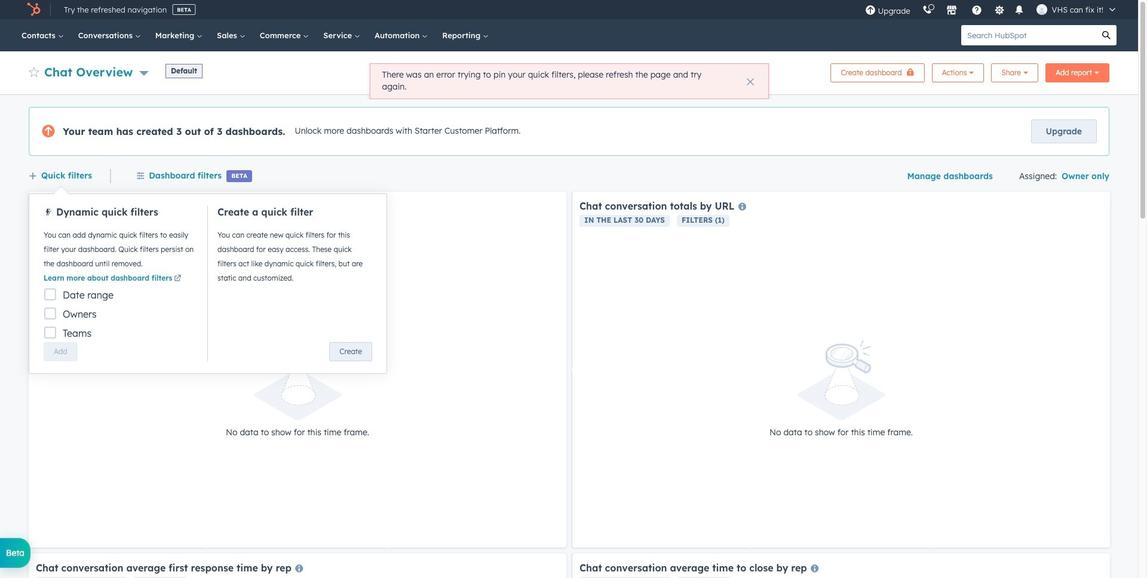 Task type: locate. For each thing, give the bounding box(es) containing it.
menu
[[859, 0, 1125, 19]]

2 link opens in a new window image from the top
[[174, 276, 181, 283]]

link opens in a new window image
[[174, 274, 181, 285], [174, 276, 181, 283]]

close image
[[747, 78, 754, 85]]

banner
[[29, 60, 1110, 83]]

alert
[[370, 63, 769, 99], [370, 63, 769, 99]]

chat conversation average first response time by rep element
[[29, 554, 567, 579]]

close image
[[747, 78, 754, 85]]

1 link opens in a new window image from the top
[[174, 274, 181, 285]]

chat conversation average time to close by rep element
[[573, 554, 1111, 579]]



Task type: vqa. For each thing, say whether or not it's contained in the screenshot.
banner
yes



Task type: describe. For each thing, give the bounding box(es) containing it.
chat conversation totals by url element
[[573, 192, 1111, 548]]

Search HubSpot search field
[[962, 25, 1097, 45]]

marketplaces image
[[947, 5, 957, 16]]

jer mill image
[[1037, 4, 1048, 15]]

chat conversation totals by rep element
[[29, 192, 567, 548]]



